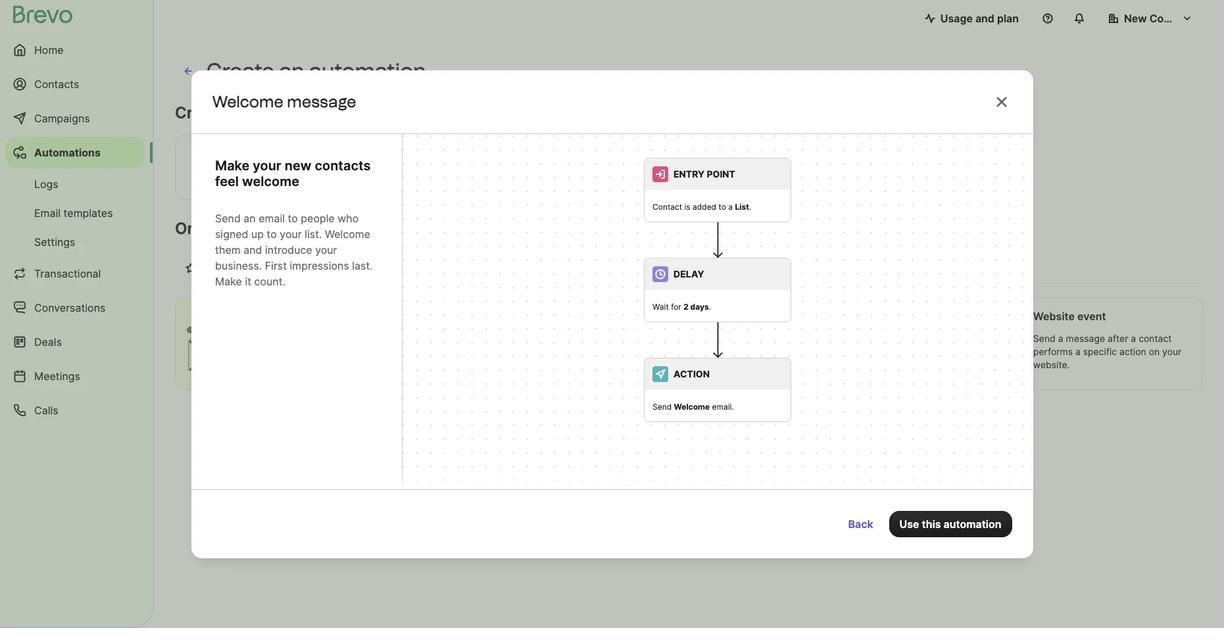 Task type: describe. For each thing, give the bounding box(es) containing it.
on inside send a message after a contact performs a specific action on your website.
[[1149, 346, 1160, 357]]

settings link
[[5, 229, 145, 255]]

use
[[197, 219, 225, 238]]

traffic
[[499, 262, 530, 275]]

deals
[[34, 335, 62, 349]]

email.
[[712, 402, 734, 411]]

last.
[[352, 259, 372, 272]]

click
[[590, 346, 610, 357]]

send left "email." on the right bottom of page
[[653, 402, 672, 411]]

custom automation
[[259, 161, 360, 174]]

or use one of the automations we built for you
[[175, 219, 527, 238]]

website
[[1033, 310, 1075, 323]]

new
[[284, 158, 311, 173]]

create for create your own automation
[[175, 103, 226, 122]]

count.
[[254, 275, 285, 288]]

who
[[337, 211, 358, 225]]

usage
[[941, 12, 973, 25]]

people
[[301, 211, 334, 225]]

welcome inside 'send an email to people who signed up to your list. welcome them and introduce your business. first impressions last. make it count.'
[[325, 227, 370, 240]]

automations link
[[5, 137, 145, 168]]

on inside send messages based on whether contacts open or click an email campaign.
[[615, 333, 626, 344]]

revenue
[[597, 262, 638, 275]]

special
[[795, 346, 825, 357]]

or inside send a series of messages based on a special event or birthday.
[[855, 346, 864, 357]]

your inside send a message after a contact performs a specific action on your website.
[[1162, 346, 1182, 357]]

based inside send messages based on whether contacts open or click an email campaign.
[[585, 333, 612, 344]]

performs
[[1033, 346, 1073, 357]]

your left own
[[230, 103, 265, 122]]

home
[[34, 43, 64, 57]]

your inside make your new contacts feel welcome
[[253, 158, 281, 173]]

transactional
[[34, 267, 101, 280]]

a up action
[[1131, 333, 1136, 344]]

to for a
[[719, 202, 726, 211]]

contact
[[653, 202, 682, 211]]

send messages based on whether contacts open or click an email campaign.
[[514, 333, 664, 370]]

improve engagement
[[324, 262, 432, 275]]

contact is added to a list .
[[653, 202, 751, 211]]

build
[[659, 262, 685, 275]]

dxrbf image
[[186, 263, 196, 274]]

or
[[175, 219, 193, 238]]

this
[[922, 517, 941, 531]]

custom automation button
[[175, 132, 374, 202]]

entry
[[674, 168, 705, 179]]

build relationships link
[[649, 255, 764, 286]]

transactional link
[[5, 258, 145, 289]]

send a message after a contact performs a specific action on your website.
[[1033, 333, 1182, 370]]

your up "introduce"
[[279, 227, 301, 240]]

to for people
[[287, 211, 298, 225]]

the
[[281, 219, 306, 238]]

company
[[1150, 12, 1198, 25]]

settings
[[34, 236, 75, 249]]

delay
[[674, 268, 704, 279]]

we
[[409, 219, 432, 238]]

list
[[735, 202, 749, 211]]

1 horizontal spatial for
[[671, 302, 681, 311]]

back
[[848, 517, 873, 531]]

send an email to people who signed up to your list. welcome them and introduce your business. first impressions last. make it count.
[[215, 211, 372, 288]]

increase revenue link
[[540, 255, 649, 286]]

use this automation
[[900, 517, 1002, 531]]

new company
[[1124, 12, 1198, 25]]

increase traffic
[[453, 262, 530, 275]]

relationships
[[687, 262, 753, 275]]

email inside 'send an email to people who signed up to your list. welcome them and introduce your business. first impressions last. make it count.'
[[258, 211, 285, 225]]

own
[[268, 103, 301, 122]]

your up "impressions" on the left top
[[315, 243, 337, 256]]

email templates
[[34, 207, 113, 220]]

templates
[[64, 207, 113, 220]]

improve
[[324, 262, 365, 275]]

send for website event
[[1033, 333, 1056, 344]]

a left specific
[[1076, 346, 1081, 357]]

wait for 2 days .
[[653, 302, 711, 311]]

marketing
[[514, 310, 565, 323]]

send welcome email.
[[653, 402, 734, 411]]

1 vertical spatial .
[[709, 302, 711, 311]]

birthday.
[[866, 346, 905, 357]]

popular
[[230, 262, 269, 275]]

and inside button
[[975, 12, 995, 25]]

make inside make your new contacts feel welcome
[[215, 158, 249, 173]]

increase for increase revenue
[[551, 262, 595, 275]]

calls
[[34, 404, 58, 417]]

website.
[[1033, 359, 1070, 370]]

you
[[499, 219, 527, 238]]

built
[[436, 219, 469, 238]]

create an automation
[[207, 59, 426, 84]]

0 vertical spatial .
[[749, 202, 751, 211]]

home link
[[5, 34, 145, 66]]

use
[[900, 517, 919, 531]]

engagement
[[368, 262, 432, 275]]

contact
[[1139, 333, 1172, 344]]

contacts inside make your new contacts feel welcome
[[314, 158, 370, 173]]

2 vertical spatial welcome
[[674, 402, 710, 411]]

a up special
[[799, 333, 804, 344]]

most popular link
[[175, 255, 279, 286]]

contacts link
[[5, 68, 145, 100]]



Task type: locate. For each thing, give the bounding box(es) containing it.
action
[[1120, 346, 1146, 357]]

on
[[615, 333, 626, 344], [774, 346, 785, 357], [1149, 346, 1160, 357]]

is
[[684, 202, 690, 211]]

an right click
[[613, 346, 623, 357]]

on left the 'whether'
[[615, 333, 626, 344]]

website event
[[1033, 310, 1106, 323]]

new
[[1124, 12, 1147, 25]]

2
[[684, 302, 689, 311]]

1 horizontal spatial email
[[626, 346, 649, 357]]

1 vertical spatial event
[[828, 346, 852, 357]]

tab list containing most popular
[[175, 255, 1203, 287]]

welcome
[[212, 92, 283, 111], [325, 227, 370, 240], [674, 402, 710, 411]]

on inside send a series of messages based on a special event or birthday.
[[774, 346, 785, 357]]

conversations link
[[5, 292, 145, 324]]

automations
[[310, 219, 405, 238]]

to right 'up'
[[266, 227, 277, 240]]

increase left the traffic
[[453, 262, 496, 275]]

improve engagement link
[[313, 255, 442, 287]]

impressions
[[289, 259, 349, 272]]

or inside send messages based on whether contacts open or click an email campaign.
[[579, 346, 588, 357]]

2 increase from the left
[[551, 262, 595, 275]]

1 horizontal spatial contacts
[[514, 346, 552, 357]]

to right the added
[[719, 202, 726, 211]]

2 horizontal spatial an
[[613, 346, 623, 357]]

1 horizontal spatial on
[[774, 346, 785, 357]]

event
[[1078, 310, 1106, 323], [828, 346, 852, 357]]

based up birthday.
[[893, 333, 920, 344]]

1 horizontal spatial and
[[975, 12, 995, 25]]

and inside 'send an email to people who signed up to your list. welcome them and introduce your business. first impressions last. make it count.'
[[243, 243, 262, 256]]

contacts inside send messages based on whether contacts open or click an email campaign.
[[514, 346, 552, 357]]

1 horizontal spatial .
[[749, 202, 751, 211]]

1 vertical spatial message
[[1066, 333, 1105, 344]]

conversations
[[34, 301, 106, 314]]

send for marketing activity
[[514, 333, 536, 344]]

whether
[[628, 333, 664, 344]]

event down series
[[828, 346, 852, 357]]

0 horizontal spatial messages
[[539, 333, 583, 344]]

it
[[245, 275, 251, 288]]

increase inside increase revenue link
[[551, 262, 595, 275]]

1 vertical spatial make
[[215, 275, 242, 288]]

0 horizontal spatial event
[[828, 346, 852, 357]]

of right series
[[835, 333, 844, 344]]

1 based from the left
[[585, 333, 612, 344]]

campaigns
[[34, 112, 90, 125]]

a left list
[[728, 202, 733, 211]]

most popular
[[201, 262, 269, 275]]

0 vertical spatial for
[[473, 219, 495, 238]]

2 horizontal spatial welcome
[[674, 402, 710, 411]]

create your own automation
[[175, 103, 391, 122]]

send inside send a message after a contact performs a specific action on your website.
[[1033, 333, 1056, 344]]

0 vertical spatial an
[[279, 59, 304, 84]]

or left birthday.
[[855, 346, 864, 357]]

message down create an automation
[[287, 92, 356, 111]]

send a series of messages based on a special event or birthday.
[[774, 333, 920, 357]]

messages inside send a series of messages based on a special event or birthday.
[[846, 333, 890, 344]]

0 vertical spatial make
[[215, 158, 249, 173]]

1 vertical spatial welcome
[[325, 227, 370, 240]]

a left special
[[787, 346, 792, 357]]

increase inside increase traffic link
[[453, 262, 496, 275]]

create for create an automation
[[207, 59, 274, 84]]

increase revenue
[[551, 262, 638, 275]]

to
[[719, 202, 726, 211], [287, 211, 298, 225], [266, 227, 277, 240]]

increase for increase traffic
[[453, 262, 496, 275]]

based inside send a series of messages based on a special event or birthday.
[[893, 333, 920, 344]]

make your new contacts feel welcome
[[215, 158, 370, 189]]

and left plan
[[975, 12, 995, 25]]

meetings link
[[5, 360, 145, 392]]

custom
[[259, 161, 299, 174]]

0 horizontal spatial .
[[709, 302, 711, 311]]

one
[[229, 219, 258, 238]]

tab list
[[175, 255, 1203, 287]]

of for messages
[[835, 333, 844, 344]]

send down marketing
[[514, 333, 536, 344]]

0 vertical spatial welcome
[[212, 92, 283, 111]]

1 vertical spatial and
[[243, 243, 262, 256]]

business.
[[215, 259, 262, 272]]

messages up open
[[539, 333, 583, 344]]

of left 'the'
[[261, 219, 277, 238]]

specific
[[1083, 346, 1117, 357]]

make down business.
[[215, 275, 242, 288]]

for left 2
[[671, 302, 681, 311]]

email down the 'whether'
[[626, 346, 649, 357]]

send inside 'send an email to people who signed up to your list. welcome them and introduce your business. first impressions last. make it count.'
[[215, 211, 240, 225]]

0 vertical spatial create
[[207, 59, 274, 84]]

0 vertical spatial and
[[975, 12, 995, 25]]

.
[[749, 202, 751, 211], [709, 302, 711, 311]]

0 vertical spatial message
[[287, 92, 356, 111]]

make left the custom
[[215, 158, 249, 173]]

. right 2
[[709, 302, 711, 311]]

send up special
[[774, 333, 796, 344]]

1 horizontal spatial message
[[1066, 333, 1105, 344]]

send up signed
[[215, 211, 240, 225]]

an
[[279, 59, 304, 84], [243, 211, 255, 225], [613, 346, 623, 357]]

an for create
[[279, 59, 304, 84]]

based
[[585, 333, 612, 344], [893, 333, 920, 344]]

. right the added
[[749, 202, 751, 211]]

1 make from the top
[[215, 158, 249, 173]]

date
[[838, 310, 861, 323]]

make
[[215, 158, 249, 173], [215, 275, 242, 288]]

messages up birthday.
[[846, 333, 890, 344]]

0 horizontal spatial increase
[[453, 262, 496, 275]]

0 vertical spatial of
[[261, 219, 277, 238]]

and
[[975, 12, 995, 25], [243, 243, 262, 256]]

0 vertical spatial email
[[258, 211, 285, 225]]

create
[[207, 59, 274, 84], [175, 103, 226, 122]]

on down contact
[[1149, 346, 1160, 357]]

email
[[34, 207, 61, 220]]

1 vertical spatial create
[[175, 103, 226, 122]]

2 or from the left
[[855, 346, 864, 357]]

1 horizontal spatial event
[[1078, 310, 1106, 323]]

message up specific
[[1066, 333, 1105, 344]]

an inside 'send an email to people who signed up to your list. welcome them and introduce your business. first impressions last. make it count.'
[[243, 211, 255, 225]]

1 horizontal spatial to
[[287, 211, 298, 225]]

contacts
[[314, 158, 370, 173], [514, 346, 552, 357]]

0 horizontal spatial of
[[261, 219, 277, 238]]

use this automation button
[[889, 511, 1012, 537]]

2 based from the left
[[893, 333, 920, 344]]

your left new
[[253, 158, 281, 173]]

1 horizontal spatial increase
[[551, 262, 595, 275]]

increase
[[453, 262, 496, 275], [551, 262, 595, 275]]

them
[[215, 243, 240, 256]]

campaigns link
[[5, 103, 145, 134]]

build relationships
[[659, 262, 753, 275]]

message
[[287, 92, 356, 111], [1066, 333, 1105, 344]]

0 vertical spatial event
[[1078, 310, 1106, 323]]

message inside send a message after a contact performs a specific action on your website.
[[1066, 333, 1105, 344]]

an up 'up'
[[243, 211, 255, 225]]

new company button
[[1098, 5, 1203, 32]]

of inside send a series of messages based on a special event or birthday.
[[835, 333, 844, 344]]

for left you
[[473, 219, 495, 238]]

contacts
[[34, 78, 79, 91]]

email templates link
[[5, 200, 145, 226]]

contacts right new
[[314, 158, 370, 173]]

2 vertical spatial an
[[613, 346, 623, 357]]

deals link
[[5, 326, 145, 358]]

welcome
[[242, 173, 299, 189]]

0 horizontal spatial email
[[258, 211, 285, 225]]

1 horizontal spatial of
[[835, 333, 844, 344]]

1 vertical spatial an
[[243, 211, 255, 225]]

or left click
[[579, 346, 588, 357]]

0 horizontal spatial and
[[243, 243, 262, 256]]

0 horizontal spatial contacts
[[314, 158, 370, 173]]

to left people
[[287, 211, 298, 225]]

0 horizontal spatial message
[[287, 92, 356, 111]]

for
[[473, 219, 495, 238], [671, 302, 681, 311]]

of for the
[[261, 219, 277, 238]]

on left special
[[774, 346, 785, 357]]

based up click
[[585, 333, 612, 344]]

and down 'up'
[[243, 243, 262, 256]]

an inside send messages based on whether contacts open or click an email campaign.
[[613, 346, 623, 357]]

all link
[[279, 255, 313, 286]]

0 horizontal spatial or
[[579, 346, 588, 357]]

0 horizontal spatial on
[[615, 333, 626, 344]]

automations
[[34, 146, 101, 159]]

1 or from the left
[[579, 346, 588, 357]]

activity
[[568, 310, 606, 323]]

send up performs
[[1033, 333, 1056, 344]]

send inside send messages based on whether contacts open or click an email campaign.
[[514, 333, 536, 344]]

send for anniversary date
[[774, 333, 796, 344]]

0 horizontal spatial welcome
[[212, 92, 283, 111]]

most
[[201, 262, 227, 275]]

email inside send messages based on whether contacts open or click an email campaign.
[[626, 346, 649, 357]]

your down contact
[[1162, 346, 1182, 357]]

0 horizontal spatial for
[[473, 219, 495, 238]]

an for send
[[243, 211, 255, 225]]

event inside send a series of messages based on a special event or birthday.
[[828, 346, 852, 357]]

a up performs
[[1058, 333, 1064, 344]]

send for make your new contacts feel welcome
[[215, 211, 240, 225]]

0 horizontal spatial based
[[585, 333, 612, 344]]

calls link
[[5, 395, 145, 426]]

event up specific
[[1078, 310, 1106, 323]]

back button
[[838, 511, 884, 537]]

days
[[690, 302, 709, 311]]

1 horizontal spatial messages
[[846, 333, 890, 344]]

email up 'up'
[[258, 211, 285, 225]]

1 vertical spatial of
[[835, 333, 844, 344]]

signed
[[215, 227, 248, 240]]

messages inside send messages based on whether contacts open or click an email campaign.
[[539, 333, 583, 344]]

wait
[[653, 302, 669, 311]]

1 vertical spatial contacts
[[514, 346, 552, 357]]

make inside 'send an email to people who signed up to your list. welcome them and introduce your business. first impressions last. make it count.'
[[215, 275, 242, 288]]

contacts up campaign.
[[514, 346, 552, 357]]

0 horizontal spatial to
[[266, 227, 277, 240]]

send inside send a series of messages based on a special event or birthday.
[[774, 333, 796, 344]]

a
[[728, 202, 733, 211], [799, 333, 804, 344], [1058, 333, 1064, 344], [1131, 333, 1136, 344], [787, 346, 792, 357], [1076, 346, 1081, 357]]

2 make from the top
[[215, 275, 242, 288]]

an up the 'welcome message'
[[279, 59, 304, 84]]

up
[[251, 227, 264, 240]]

2 messages from the left
[[846, 333, 890, 344]]

2 horizontal spatial on
[[1149, 346, 1160, 357]]

increase traffic link
[[442, 255, 540, 286]]

increase left revenue
[[551, 262, 595, 275]]

meetings
[[34, 370, 80, 383]]

1 vertical spatial email
[[626, 346, 649, 357]]

open
[[554, 346, 576, 357]]

1 horizontal spatial an
[[279, 59, 304, 84]]

1 horizontal spatial or
[[855, 346, 864, 357]]

0 vertical spatial contacts
[[314, 158, 370, 173]]

point
[[707, 168, 735, 179]]

1 horizontal spatial based
[[893, 333, 920, 344]]

anniversary date
[[774, 310, 861, 323]]

first
[[265, 259, 287, 272]]

2 horizontal spatial to
[[719, 202, 726, 211]]

1 vertical spatial for
[[671, 302, 681, 311]]

1 messages from the left
[[539, 333, 583, 344]]

1 horizontal spatial welcome
[[325, 227, 370, 240]]

0 horizontal spatial an
[[243, 211, 255, 225]]

1 increase from the left
[[453, 262, 496, 275]]

introduce
[[265, 243, 312, 256]]

action
[[674, 368, 710, 379]]

logs link
[[5, 171, 145, 197]]



Task type: vqa. For each thing, say whether or not it's contained in the screenshot.
Send within Send messages based on whether contacts open or click an email campaign.
yes



